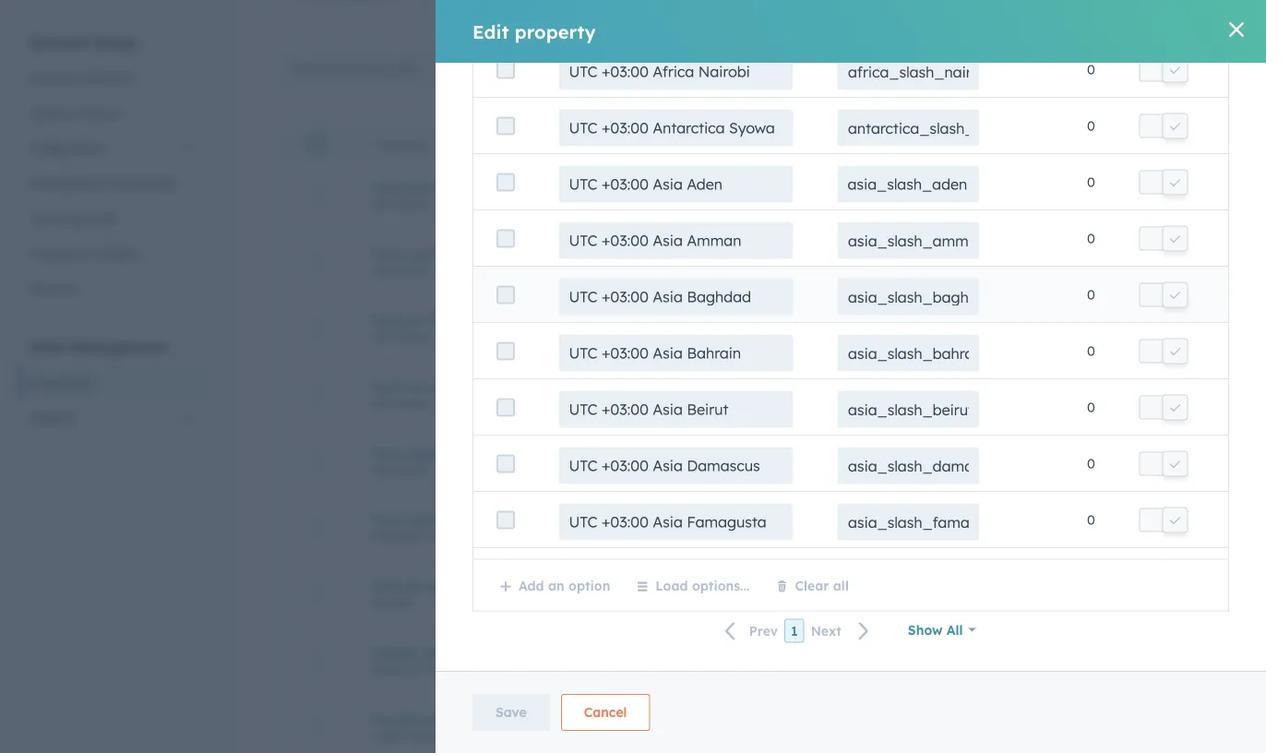 Task type: vqa. For each thing, say whether or not it's contained in the screenshot.
the middle CONTACT
yes



Task type: describe. For each thing, give the bounding box(es) containing it.
data management
[[30, 337, 168, 356]]

integrations
[[30, 140, 105, 156]]

time last seen date picker
[[371, 246, 469, 278]]

time of first session date picker
[[371, 313, 505, 344]]

& for consent
[[78, 245, 87, 261]]

downloads
[[109, 175, 176, 191]]

history for time of first session
[[806, 321, 847, 337]]

zone
[[407, 512, 439, 528]]

time first seen button
[[371, 180, 673, 196]]

0 for time of last session
[[1191, 387, 1199, 404]]

users & teams link
[[18, 96, 207, 131]]

from
[[463, 711, 493, 728]]

username
[[420, 645, 485, 661]]

date inside time of last session date picker
[[371, 397, 396, 411]]

0 for time first seen
[[1191, 188, 1199, 204]]

last inside time of last session date picker
[[423, 379, 451, 395]]

time of last session date picker
[[371, 379, 503, 411]]

total revenue number
[[371, 579, 462, 610]]

setup
[[94, 33, 136, 51]]

hubspot for time of first session
[[944, 321, 997, 337]]

tracking code link
[[18, 201, 207, 236]]

session for time of last session
[[455, 379, 503, 395]]

information for select
[[769, 520, 840, 537]]

all for all field types
[[582, 60, 598, 76]]

assign users & teams button
[[658, 136, 825, 152]]

time registration email was sent button
[[371, 446, 673, 462]]

add to group button
[[449, 136, 553, 152]]

consent
[[91, 245, 140, 261]]

sent
[[555, 446, 582, 462]]

to
[[497, 136, 511, 152]]

assign users & teams
[[658, 136, 799, 152]]

analytics for time first seen
[[748, 188, 802, 204]]

picker inside the time first seen date picker
[[399, 197, 431, 211]]

tracking code
[[30, 210, 117, 226]]

integrations button
[[18, 131, 207, 166]]

all
[[497, 711, 513, 728]]

objects button
[[18, 400, 207, 435]]

1 vertical spatial &
[[744, 136, 754, 152]]

was
[[526, 446, 551, 462]]

single
[[371, 729, 402, 743]]

3
[[374, 138, 380, 152]]

archive
[[591, 136, 640, 152]]

all field types button
[[570, 50, 695, 87]]

field
[[602, 60, 631, 76]]

all for all users
[[707, 61, 723, 77]]

& for teams
[[67, 105, 77, 121]]

time of first session button
[[371, 313, 673, 329]]

add to group
[[468, 136, 553, 152]]

security
[[30, 280, 79, 296]]

deal
[[717, 587, 745, 603]]

0 for time registration email was sent
[[1191, 454, 1199, 470]]

contact for sent
[[717, 454, 765, 470]]

select
[[428, 530, 458, 543]]

history for time of last session
[[806, 387, 847, 404]]

0 for time of first session
[[1191, 321, 1199, 337]]

time for time of first session
[[371, 313, 403, 329]]

email inside time registration email was sent date picker
[[486, 446, 522, 462]]

analytics for time of first session
[[748, 321, 802, 337]]

line
[[407, 663, 425, 676]]

privacy & consent
[[30, 245, 140, 261]]

registration
[[407, 446, 482, 462]]

tab panel containing all groups
[[269, 16, 1237, 753]]

web for time last seen
[[717, 255, 744, 271]]

Search search field
[[283, 50, 468, 87]]

all for all groups
[[480, 60, 496, 76]]

total revenue button
[[371, 579, 673, 595]]

privacy & consent link
[[18, 236, 207, 271]]

all users
[[707, 61, 761, 77]]

create property
[[1123, 62, 1206, 76]]

hubspot for time first seen
[[944, 188, 997, 204]]

group
[[515, 136, 553, 152]]

account defaults
[[30, 70, 134, 86]]

0 for time zone
[[1191, 520, 1199, 537]]

seen for time last seen
[[438, 246, 469, 262]]

picker inside time of last session date picker
[[399, 397, 431, 411]]

web analytics history for time last seen
[[717, 255, 847, 271]]

all field types
[[582, 60, 670, 76]]

history for time last seen
[[806, 255, 847, 271]]

users
[[727, 61, 761, 77]]

account setup
[[30, 33, 136, 51]]

web for time of last session
[[717, 387, 744, 404]]

all users button
[[695, 50, 786, 89]]

properties
[[30, 374, 92, 390]]

seen for time first seen
[[439, 180, 471, 196]]

unsubscribed from all email button
[[371, 711, 673, 728]]

create
[[1123, 62, 1158, 76]]

deal information
[[717, 587, 820, 603]]

time for time last seen
[[371, 246, 403, 262]]

time zone dropdown select
[[371, 512, 458, 543]]

of for last
[[407, 379, 420, 395]]

date inside time registration email was sent date picker
[[371, 463, 396, 477]]

users & teams
[[30, 105, 119, 121]]



Task type: locate. For each thing, give the bounding box(es) containing it.
0 for twitter username
[[1191, 653, 1199, 669]]

twitter
[[371, 645, 416, 661]]

email left was
[[486, 446, 522, 462]]

of down time of first session date picker
[[407, 379, 420, 395]]

1 horizontal spatial teams
[[758, 136, 799, 152]]

picker inside time registration email was sent date picker
[[399, 463, 431, 477]]

date inside the time first seen date picker
[[371, 197, 396, 211]]

session for time of first session
[[456, 313, 505, 329]]

1 web analytics history from the top
[[717, 188, 847, 204]]

time for time first seen
[[371, 180, 403, 196]]

1 date from the top
[[371, 197, 396, 211]]

date inside time last seen date picker
[[371, 264, 396, 278]]

twitter username single-line text
[[371, 645, 485, 676]]

0 vertical spatial &
[[67, 105, 77, 121]]

archive button
[[572, 136, 640, 152]]

all groups
[[480, 60, 545, 76]]

1 0 from the top
[[1191, 188, 1199, 204]]

1 vertical spatial first
[[423, 313, 452, 329]]

1 horizontal spatial &
[[78, 245, 87, 261]]

information
[[769, 454, 840, 470], [769, 520, 840, 537], [748, 587, 820, 603], [769, 653, 840, 669]]

hubspot
[[944, 188, 997, 204], [944, 255, 997, 271], [944, 321, 997, 337], [944, 387, 997, 404], [944, 454, 997, 470], [944, 520, 997, 537], [944, 653, 997, 669]]

2 vertical spatial contact information
[[717, 653, 840, 669]]

marketplace downloads link
[[18, 166, 207, 201]]

first down selected
[[407, 180, 435, 196]]

& right the privacy
[[78, 245, 87, 261]]

web for time of first session
[[717, 321, 744, 337]]

& up integrations
[[67, 105, 77, 121]]

account
[[30, 33, 89, 51], [30, 70, 79, 86]]

0 for time last seen
[[1191, 255, 1199, 271]]

session down time of first session date picker
[[455, 379, 503, 395]]

users
[[30, 105, 64, 121], [704, 136, 740, 152]]

seen
[[439, 180, 471, 196], [438, 246, 469, 262]]

tracking
[[30, 210, 81, 226]]

time inside time last seen date picker
[[371, 246, 403, 262]]

2 vertical spatial &
[[78, 245, 87, 261]]

5 time from the top
[[371, 446, 403, 462]]

hubspot for time registration email was sent
[[944, 454, 997, 470]]

2 time from the top
[[371, 246, 403, 262]]

6 hubspot from the top
[[944, 520, 997, 537]]

1 vertical spatial contact information
[[717, 520, 840, 537]]

privacy
[[30, 245, 74, 261]]

teams down users
[[758, 136, 799, 152]]

& right assign
[[744, 136, 754, 152]]

time up dropdown
[[371, 512, 403, 528]]

1 vertical spatial teams
[[758, 136, 799, 152]]

time zone button
[[371, 512, 673, 528]]

all left groups at the left top of the page
[[480, 60, 496, 76]]

all inside all groups popup button
[[480, 60, 496, 76]]

1 vertical spatial email
[[517, 711, 553, 728]]

0 vertical spatial account
[[30, 33, 89, 51]]

0 vertical spatial seen
[[439, 180, 471, 196]]

users inside users & teams link
[[30, 105, 64, 121]]

unsubscribed from all email single checkbox
[[371, 711, 553, 743]]

time left registration
[[371, 446, 403, 462]]

1 time from the top
[[371, 180, 403, 196]]

3 time from the top
[[371, 313, 403, 329]]

4 time from the top
[[371, 379, 403, 395]]

defaults
[[83, 70, 134, 86]]

of for first
[[407, 313, 420, 329]]

time inside time of last session date picker
[[371, 379, 403, 395]]

2 web from the top
[[717, 255, 744, 271]]

3 hubspot from the top
[[944, 321, 997, 337]]

7 hubspot from the top
[[944, 653, 997, 669]]

all groups button
[[468, 50, 570, 87]]

session inside time of last session date picker
[[455, 379, 503, 395]]

contact information for text
[[717, 653, 840, 669]]

add
[[468, 136, 493, 152]]

2 contact information from the top
[[717, 520, 840, 537]]

teams
[[80, 105, 119, 121], [758, 136, 799, 152]]

email inside unsubscribed from all email single checkbox
[[517, 711, 553, 728]]

seen down "add"
[[439, 180, 471, 196]]

1 horizontal spatial users
[[704, 136, 740, 152]]

time inside time zone dropdown select
[[371, 512, 403, 528]]

email right the "all"
[[517, 711, 553, 728]]

0
[[1191, 188, 1199, 204], [1191, 255, 1199, 271], [1191, 321, 1199, 337], [1191, 387, 1199, 404], [1191, 454, 1199, 470], [1191, 520, 1199, 537], [1191, 653, 1199, 669]]

0 vertical spatial of
[[407, 313, 420, 329]]

web
[[717, 188, 744, 204], [717, 255, 744, 271], [717, 321, 744, 337], [717, 387, 744, 404]]

2 web analytics history from the top
[[717, 255, 847, 271]]

time down the time first seen date picker
[[371, 246, 403, 262]]

users up integrations
[[30, 105, 64, 121]]

2 picker from the top
[[399, 264, 431, 278]]

time for time zone
[[371, 512, 403, 528]]

first inside the time first seen date picker
[[407, 180, 435, 196]]

picker inside time last seen date picker
[[399, 264, 431, 278]]

1 vertical spatial seen
[[438, 246, 469, 262]]

contact information for sent
[[717, 454, 840, 470]]

information for was
[[769, 454, 840, 470]]

create property button
[[1108, 54, 1222, 84]]

5 picker from the top
[[399, 463, 431, 477]]

3 history from the top
[[806, 321, 847, 337]]

selected
[[383, 138, 426, 152]]

1 vertical spatial session
[[455, 379, 503, 395]]

checkbox
[[405, 729, 455, 743]]

analytics
[[748, 188, 802, 204], [748, 255, 802, 271], [748, 321, 802, 337], [748, 387, 802, 404]]

4 date from the top
[[371, 397, 396, 411]]

types
[[635, 60, 670, 76]]

1 vertical spatial last
[[423, 379, 451, 395]]

marketplace
[[30, 175, 105, 191]]

all inside all users popup button
[[707, 61, 723, 77]]

account defaults link
[[18, 60, 207, 96]]

account up account defaults
[[30, 33, 89, 51]]

analytics for time of last session
[[748, 387, 802, 404]]

all left field
[[582, 60, 598, 76]]

1 vertical spatial of
[[407, 379, 420, 395]]

last
[[407, 246, 434, 262], [423, 379, 451, 395]]

last inside time last seen date picker
[[407, 246, 434, 262]]

hubspot for time last seen
[[944, 255, 997, 271]]

teams down defaults
[[80, 105, 119, 121]]

tab panel
[[269, 16, 1237, 753]]

seen inside time last seen date picker
[[438, 246, 469, 262]]

1 of from the top
[[407, 313, 420, 329]]

3 date from the top
[[371, 330, 396, 344]]

0 horizontal spatial all
[[480, 60, 496, 76]]

web for time first seen
[[717, 188, 744, 204]]

contact for text
[[717, 653, 765, 669]]

4 analytics from the top
[[748, 387, 802, 404]]

picker down registration
[[399, 463, 431, 477]]

management
[[70, 337, 168, 356]]

4 0 from the top
[[1191, 387, 1199, 404]]

1 contact information from the top
[[717, 454, 840, 470]]

2 hubspot from the top
[[944, 255, 997, 271]]

2 contact from the top
[[717, 520, 765, 537]]

all left users
[[707, 61, 723, 77]]

data
[[30, 337, 66, 356]]

data management element
[[18, 336, 207, 505]]

date
[[371, 197, 396, 211], [371, 264, 396, 278], [371, 330, 396, 344], [371, 397, 396, 411], [371, 463, 396, 477]]

picker up time of first session date picker
[[399, 264, 431, 278]]

property
[[1161, 62, 1206, 76]]

time down time of first session date picker
[[371, 379, 403, 395]]

2 history from the top
[[806, 255, 847, 271]]

2 account from the top
[[30, 70, 79, 86]]

0 horizontal spatial users
[[30, 105, 64, 121]]

picker up time last seen date picker
[[399, 197, 431, 211]]

3 selected
[[374, 138, 426, 152]]

6 time from the top
[[371, 512, 403, 528]]

account for account setup
[[30, 33, 89, 51]]

seen down the time first seen date picker
[[438, 246, 469, 262]]

all
[[480, 60, 496, 76], [582, 60, 598, 76], [707, 61, 723, 77]]

3 analytics from the top
[[748, 321, 802, 337]]

4 web analytics history from the top
[[717, 387, 847, 404]]

revenue
[[407, 579, 462, 595]]

properties link
[[18, 365, 207, 400]]

0 vertical spatial contact information
[[717, 454, 840, 470]]

first inside time of first session date picker
[[423, 313, 452, 329]]

1 hubspot from the top
[[944, 188, 997, 204]]

1 horizontal spatial all
[[582, 60, 598, 76]]

teams inside account setup element
[[80, 105, 119, 121]]

session down time last seen button
[[456, 313, 505, 329]]

3 0 from the top
[[1191, 321, 1199, 337]]

4 picker from the top
[[399, 397, 431, 411]]

5 0 from the top
[[1191, 454, 1199, 470]]

3 contact from the top
[[717, 653, 765, 669]]

1 history from the top
[[806, 188, 847, 204]]

hubspot for twitter username
[[944, 653, 997, 669]]

number
[[371, 596, 413, 610]]

time last seen button
[[371, 246, 673, 262]]

time of last session button
[[371, 379, 673, 395]]

2 horizontal spatial &
[[744, 136, 754, 152]]

0 vertical spatial session
[[456, 313, 505, 329]]

session inside time of first session date picker
[[456, 313, 505, 329]]

time down the 3
[[371, 180, 403, 196]]

history
[[806, 188, 847, 204], [806, 255, 847, 271], [806, 321, 847, 337], [806, 387, 847, 404]]

account for account defaults
[[30, 70, 79, 86]]

time inside time of first session date picker
[[371, 313, 403, 329]]

assign
[[658, 136, 700, 152]]

code
[[85, 210, 117, 226]]

1 contact from the top
[[717, 454, 765, 470]]

last down time of first session date picker
[[423, 379, 451, 395]]

time registration email was sent date picker
[[371, 446, 582, 477]]

1 web from the top
[[717, 188, 744, 204]]

time first seen date picker
[[371, 180, 471, 211]]

picker up registration
[[399, 397, 431, 411]]

unsubscribed
[[371, 711, 459, 728]]

3 contact information from the top
[[717, 653, 840, 669]]

objects
[[30, 409, 76, 426]]

of inside time of last session date picker
[[407, 379, 420, 395]]

0 vertical spatial email
[[486, 446, 522, 462]]

web analytics history for time of first session
[[717, 321, 847, 337]]

picker up time of last session date picker in the left of the page
[[399, 330, 431, 344]]

time for time of last session
[[371, 379, 403, 395]]

dropdown
[[371, 530, 425, 543]]

hubspot for time of last session
[[944, 387, 997, 404]]

time down time last seen date picker
[[371, 313, 403, 329]]

first
[[407, 180, 435, 196], [423, 313, 452, 329]]

of down time last seen date picker
[[407, 313, 420, 329]]

1 vertical spatial account
[[30, 70, 79, 86]]

hubspot for time zone
[[944, 520, 997, 537]]

tab list
[[269, 0, 922, 17]]

0 vertical spatial first
[[407, 180, 435, 196]]

last down the time first seen date picker
[[407, 246, 434, 262]]

total
[[371, 579, 403, 595]]

6 0 from the top
[[1191, 520, 1199, 537]]

4 history from the top
[[806, 387, 847, 404]]

groups
[[500, 60, 545, 76]]

account setup element
[[18, 32, 207, 306]]

of inside time of first session date picker
[[407, 313, 420, 329]]

4 web from the top
[[717, 387, 744, 404]]

0 horizontal spatial &
[[67, 105, 77, 121]]

text
[[428, 663, 448, 676]]

all inside the all field types popup button
[[582, 60, 598, 76]]

time inside time registration email was sent date picker
[[371, 446, 403, 462]]

4 hubspot from the top
[[944, 387, 997, 404]]

marketplace downloads
[[30, 175, 176, 191]]

picker inside time of first session date picker
[[399, 330, 431, 344]]

twitter username button
[[371, 645, 673, 661]]

2 of from the top
[[407, 379, 420, 395]]

single-
[[371, 663, 407, 676]]

web analytics history for time first seen
[[717, 188, 847, 204]]

5 hubspot from the top
[[944, 454, 997, 470]]

0 vertical spatial teams
[[80, 105, 119, 121]]

2 0 from the top
[[1191, 255, 1199, 271]]

0 vertical spatial last
[[407, 246, 434, 262]]

1 picker from the top
[[399, 197, 431, 211]]

history for time first seen
[[806, 188, 847, 204]]

seen inside the time first seen date picker
[[439, 180, 471, 196]]

3 web analytics history from the top
[[717, 321, 847, 337]]

users right assign
[[704, 136, 740, 152]]

2 vertical spatial contact
[[717, 653, 765, 669]]

5 date from the top
[[371, 463, 396, 477]]

contact information
[[717, 454, 840, 470], [717, 520, 840, 537], [717, 653, 840, 669]]

1 vertical spatial contact
[[717, 520, 765, 537]]

security link
[[18, 271, 207, 306]]

time inside the time first seen date picker
[[371, 180, 403, 196]]

first down time last seen date picker
[[423, 313, 452, 329]]

analytics for time last seen
[[748, 255, 802, 271]]

information for line
[[769, 653, 840, 669]]

2 date from the top
[[371, 264, 396, 278]]

2 analytics from the top
[[748, 255, 802, 271]]

1 vertical spatial users
[[704, 136, 740, 152]]

3 web from the top
[[717, 321, 744, 337]]

users inside tab panel
[[704, 136, 740, 152]]

2 horizontal spatial all
[[707, 61, 723, 77]]

0 horizontal spatial teams
[[80, 105, 119, 121]]

date inside time of first session date picker
[[371, 330, 396, 344]]

1 account from the top
[[30, 33, 89, 51]]

1 analytics from the top
[[748, 188, 802, 204]]

time
[[371, 180, 403, 196], [371, 246, 403, 262], [371, 313, 403, 329], [371, 379, 403, 395], [371, 446, 403, 462], [371, 512, 403, 528]]

0 vertical spatial users
[[30, 105, 64, 121]]

web analytics history for time of last session
[[717, 387, 847, 404]]

0 vertical spatial contact
[[717, 454, 765, 470]]

3 picker from the top
[[399, 330, 431, 344]]

7 0 from the top
[[1191, 653, 1199, 669]]

account up the "users & teams" at the top of page
[[30, 70, 79, 86]]

time for time registration email was sent
[[371, 446, 403, 462]]



